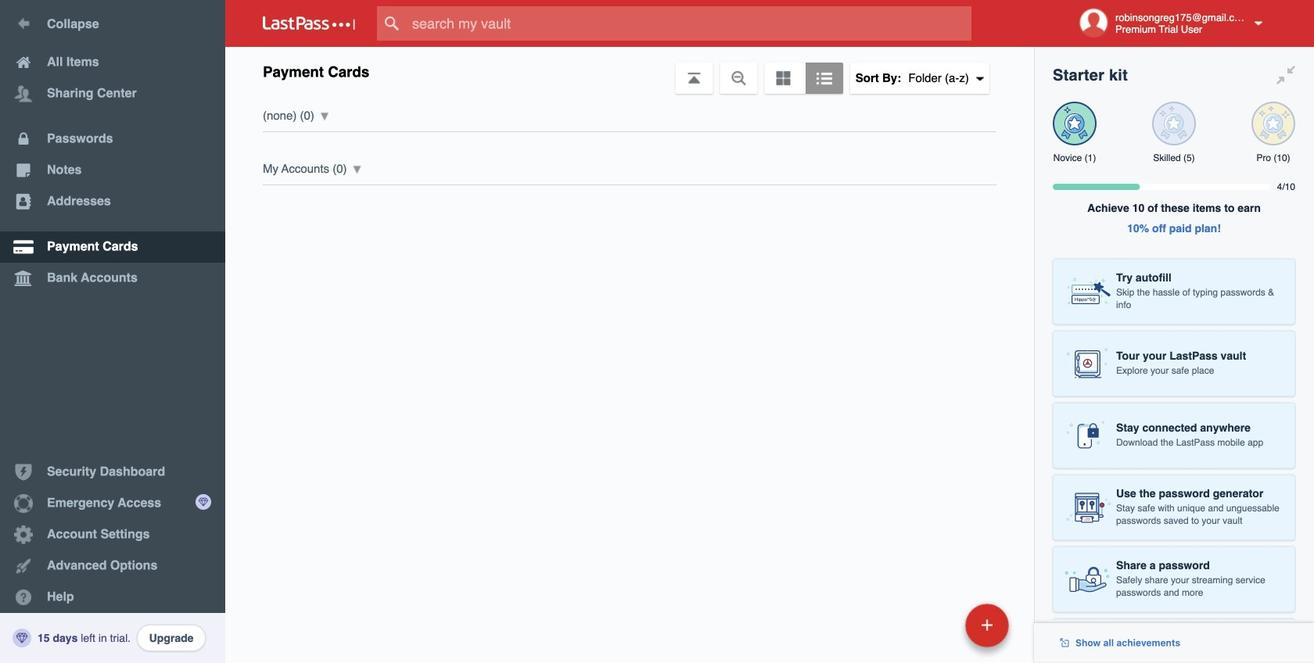 Task type: vqa. For each thing, say whether or not it's contained in the screenshot.
password field
no



Task type: describe. For each thing, give the bounding box(es) containing it.
search my vault text field
[[377, 6, 1002, 41]]

main navigation navigation
[[0, 0, 225, 663]]

lastpass image
[[263, 16, 355, 31]]

new item element
[[858, 603, 1014, 648]]



Task type: locate. For each thing, give the bounding box(es) containing it.
Search search field
[[377, 6, 1002, 41]]

vault options navigation
[[225, 47, 1034, 94]]

new item navigation
[[858, 599, 1018, 663]]



